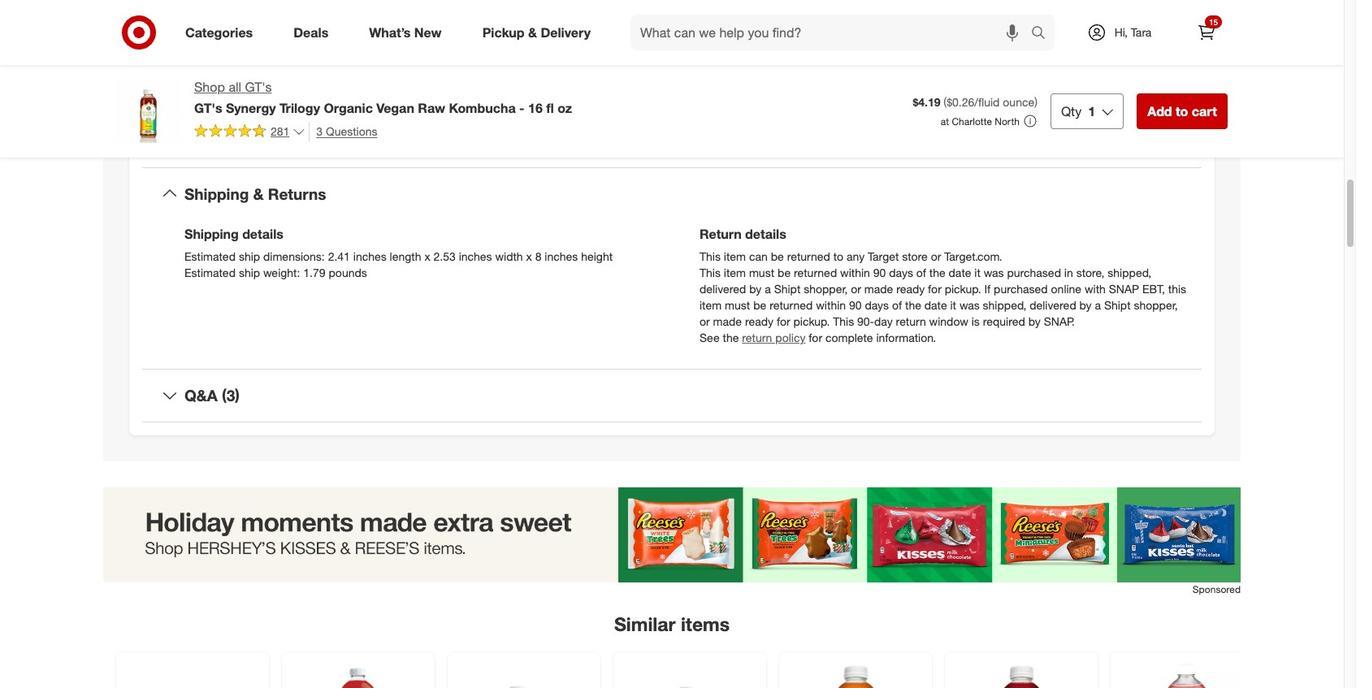 Task type: describe. For each thing, give the bounding box(es) containing it.
1 horizontal spatial return
[[896, 315, 926, 329]]

1 vertical spatial shopper,
[[1134, 299, 1178, 312]]

oz
[[558, 100, 572, 116]]

target.com.
[[945, 250, 1003, 264]]

1 vertical spatial ready
[[745, 315, 774, 329]]

search
[[1024, 26, 1063, 42]]

added sugars 0 grm
[[197, 10, 318, 26]]

1 vertical spatial date
[[925, 299, 947, 312]]

0 vertical spatial for
[[928, 282, 942, 296]]

1 horizontal spatial was
[[984, 266, 1004, 280]]

shop
[[194, 79, 225, 95]]

0 vertical spatial it
[[975, 266, 981, 280]]

items
[[681, 613, 730, 636]]

0 horizontal spatial shopper,
[[804, 282, 848, 296]]

0 horizontal spatial a
[[444, 58, 451, 75]]

tara
[[1131, 25, 1152, 39]]

2 inches from the left
[[459, 250, 492, 264]]

-
[[519, 100, 525, 116]]

/fluid
[[975, 95, 1000, 109]]

at charlotte north
[[941, 115, 1020, 127]]

can
[[749, 250, 768, 264]]

1 vertical spatial made
[[713, 315, 742, 329]]

to inside 'button'
[[1176, 103, 1189, 119]]

height
[[581, 250, 613, 264]]

vegan
[[377, 100, 414, 116]]

2 horizontal spatial by
[[1080, 299, 1092, 312]]

0 vertical spatial by
[[750, 282, 762, 296]]

1 horizontal spatial by
[[1029, 315, 1041, 329]]

at
[[941, 115, 949, 127]]

1 horizontal spatial the
[[905, 299, 922, 312]]

search button
[[1024, 15, 1063, 54]]

snap
[[1109, 282, 1140, 296]]

2 vertical spatial returned
[[770, 299, 813, 312]]

2 0% from the top
[[635, 39, 654, 55]]

2 vertical spatial for
[[809, 331, 823, 345]]

(3)
[[222, 386, 240, 405]]

0 vertical spatial item
[[724, 250, 746, 264]]

(
[[944, 95, 947, 109]]

is
[[972, 315, 980, 329]]

all
[[229, 79, 241, 95]]

2 vertical spatial the
[[723, 331, 739, 345]]

0 vertical spatial delivered
[[700, 282, 747, 296]]

2 vertical spatial this
[[833, 315, 854, 329]]

target
[[868, 250, 899, 264]]

kombucha
[[449, 100, 516, 116]]

percentage
[[206, 58, 272, 75]]

returns
[[268, 184, 326, 203]]

see
[[700, 331, 720, 345]]

1 inches from the left
[[353, 250, 387, 264]]

added
[[197, 10, 237, 26]]

1 horizontal spatial shipped,
[[1108, 266, 1152, 280]]

1 horizontal spatial ready
[[897, 282, 925, 296]]

gt's synergy peach paradise organic raw kombucha - 16 fl oz image
[[789, 663, 923, 688]]

width
[[495, 250, 523, 264]]

& for pickup
[[528, 24, 537, 40]]

0 vertical spatial purchased
[[1007, 266, 1062, 280]]

any
[[847, 250, 865, 264]]

15
[[1209, 17, 1218, 27]]

0 vertical spatial made
[[865, 282, 894, 296]]

8
[[535, 250, 542, 264]]

0
[[288, 10, 295, 26]]

2,000
[[455, 58, 487, 75]]

new
[[414, 24, 442, 40]]

calorie
[[491, 58, 530, 75]]

gt's synergy guava goddess organic vegan kombucha - 16 fl oz image
[[623, 663, 757, 688]]

3 questions
[[316, 124, 378, 138]]

1 ship from the top
[[239, 250, 260, 264]]

day
[[875, 315, 893, 329]]

similar items region
[[103, 488, 1264, 688]]

gt's synergy trilogy organic kombucha - 48 fl oz image
[[292, 663, 425, 688]]

details for return
[[745, 226, 787, 243]]

qty
[[1062, 103, 1082, 119]]

complete
[[826, 331, 873, 345]]

1 vertical spatial or
[[851, 282, 862, 296]]

1 vertical spatial returned
[[794, 266, 837, 280]]

1
[[1089, 103, 1096, 119]]

sponsored
[[1193, 584, 1241, 596]]

1 vertical spatial was
[[960, 299, 980, 312]]

0 vertical spatial days
[[889, 266, 914, 280]]

0 vertical spatial this
[[700, 250, 721, 264]]

0 horizontal spatial return
[[742, 331, 772, 345]]

organic
[[324, 100, 373, 116]]

what's new
[[369, 24, 442, 40]]

1 horizontal spatial gt's
[[245, 79, 272, 95]]

2 horizontal spatial a
[[1095, 299, 1101, 312]]

$4.19 ( $0.26 /fluid ounce )
[[913, 95, 1038, 109]]

2.41
[[328, 250, 350, 264]]

2.53
[[434, 250, 456, 264]]

policy
[[776, 331, 806, 345]]

shipping & returns button
[[142, 168, 1202, 220]]

hi,
[[1115, 25, 1128, 39]]

store
[[902, 250, 928, 264]]

1 x from the left
[[425, 250, 431, 264]]

weight:
[[263, 266, 300, 280]]

synergy
[[226, 100, 276, 116]]

)
[[1035, 95, 1038, 109]]

return
[[700, 226, 742, 243]]

0 horizontal spatial pickup.
[[794, 315, 830, 329]]

2 estimated from the top
[[185, 266, 236, 280]]

2 vertical spatial item
[[700, 299, 722, 312]]

pickup & delivery link
[[469, 15, 611, 50]]

1 vertical spatial shipped,
[[983, 299, 1027, 312]]

1 vertical spatial must
[[725, 299, 750, 312]]

* percentage of daily values are based on a 2,000 calorie diet.
[[198, 58, 558, 75]]

281 link
[[194, 123, 306, 142]]

0 vertical spatial date
[[949, 266, 972, 280]]

0 vertical spatial within
[[841, 266, 870, 280]]

window
[[930, 315, 969, 329]]

3 inches from the left
[[545, 250, 578, 264]]

dimensions:
[[263, 250, 325, 264]]

0 vertical spatial be
[[771, 250, 784, 264]]

north
[[995, 115, 1020, 127]]

shipping details estimated ship dimensions: 2.41 inches length x 2.53 inches width x 8 inches height estimated ship weight: 1.79 pounds
[[185, 226, 613, 280]]

1 horizontal spatial a
[[765, 282, 771, 296]]

ounce
[[1003, 95, 1035, 109]]

what's
[[369, 24, 411, 40]]

store,
[[1077, 266, 1105, 280]]

return policy link
[[742, 331, 806, 345]]

2 vertical spatial be
[[754, 299, 767, 312]]

advertisement region
[[103, 488, 1241, 583]]

1.79
[[303, 266, 326, 280]]

with
[[1085, 282, 1106, 296]]



Task type: locate. For each thing, give the bounding box(es) containing it.
x
[[425, 250, 431, 264], [526, 250, 532, 264]]

was up if
[[984, 266, 1004, 280]]

purchased right if
[[994, 282, 1048, 296]]

0 vertical spatial shopper,
[[804, 282, 848, 296]]

the up information.
[[905, 299, 922, 312]]

ship
[[239, 250, 260, 264], [239, 266, 260, 280]]

$4.19
[[913, 95, 941, 109]]

0 vertical spatial ship
[[239, 250, 260, 264]]

2 vertical spatial a
[[1095, 299, 1101, 312]]

estimated left weight:
[[185, 266, 236, 280]]

for right the policy
[[809, 331, 823, 345]]

delivery
[[541, 24, 591, 40]]

shipped, up snap on the right top of page
[[1108, 266, 1152, 280]]

& right pickup
[[528, 24, 537, 40]]

by down with
[[1080, 299, 1092, 312]]

0 horizontal spatial for
[[777, 315, 791, 329]]

to
[[1176, 103, 1189, 119], [834, 250, 844, 264]]

or down the any
[[851, 282, 862, 296]]

details inside the return details this item can be returned to any target store or target.com. this item must be returned within 90 days of the date it was purchased in store, shipped, delivered by a shipt shopper, or made ready for pickup. if purchased online with snap ebt, this item must be returned within 90 days of the date it was shipped, delivered by a shipt shopper, or made ready for pickup. this 90-day return window is required by snap. see the return policy for complete information.
[[745, 226, 787, 243]]

a down with
[[1095, 299, 1101, 312]]

item up see at the right
[[700, 299, 722, 312]]

1 horizontal spatial date
[[949, 266, 972, 280]]

shipped, up required
[[983, 299, 1027, 312]]

ebt,
[[1143, 282, 1166, 296]]

2 vertical spatial of
[[892, 299, 902, 312]]

add to cart
[[1148, 103, 1218, 119]]

what's new link
[[355, 15, 462, 50]]

details
[[242, 226, 284, 243], [745, 226, 787, 243]]

pounds
[[329, 266, 367, 280]]

shipping inside the shipping details estimated ship dimensions: 2.41 inches length x 2.53 inches width x 8 inches height estimated ship weight: 1.79 pounds
[[185, 226, 239, 243]]

return
[[896, 315, 926, 329], [742, 331, 772, 345]]

online
[[1051, 282, 1082, 296]]

0 horizontal spatial made
[[713, 315, 742, 329]]

0 vertical spatial &
[[528, 24, 537, 40]]

0 vertical spatial shipt
[[774, 282, 801, 296]]

length
[[390, 250, 421, 264]]

of up day
[[892, 299, 902, 312]]

1 vertical spatial to
[[834, 250, 844, 264]]

&
[[528, 24, 537, 40], [253, 184, 264, 203]]

2 ship from the top
[[239, 266, 260, 280]]

1 vertical spatial this
[[700, 266, 721, 280]]

days down the store
[[889, 266, 914, 280]]

shipping & returns
[[185, 184, 326, 203]]

it down target.com.
[[975, 266, 981, 280]]

pickup
[[483, 24, 525, 40]]

0 vertical spatial gt's
[[245, 79, 272, 95]]

shopper,
[[804, 282, 848, 296], [1134, 299, 1178, 312]]

1 0% from the top
[[635, 10, 654, 26]]

hi, tara
[[1115, 25, 1152, 39]]

to inside the return details this item can be returned to any target store or target.com. this item must be returned within 90 days of the date it was purchased in store, shipped, delivered by a shipt shopper, or made ready for pickup. if purchased online with snap ebt, this item must be returned within 90 days of the date it was shipped, delivered by a shipt shopper, or made ready for pickup. this 90-day return window is required by snap. see the return policy for complete information.
[[834, 250, 844, 264]]

trilogy
[[280, 100, 320, 116]]

1 horizontal spatial shipt
[[1105, 299, 1131, 312]]

to left the any
[[834, 250, 844, 264]]

2 vertical spatial or
[[700, 315, 710, 329]]

this
[[1169, 282, 1187, 296]]

0 horizontal spatial &
[[253, 184, 264, 203]]

0 vertical spatial a
[[444, 58, 451, 75]]

information.
[[877, 331, 937, 345]]

& inside "link"
[[528, 24, 537, 40]]

shipping down 281 link
[[185, 184, 249, 203]]

1 horizontal spatial details
[[745, 226, 787, 243]]

0%
[[635, 10, 654, 26], [635, 39, 654, 55]]

2 vertical spatial by
[[1029, 315, 1041, 329]]

returned
[[787, 250, 831, 264], [794, 266, 837, 280], [770, 299, 813, 312]]

the down target.com.
[[930, 266, 946, 280]]

within down the any
[[841, 266, 870, 280]]

inches up pounds
[[353, 250, 387, 264]]

this
[[700, 250, 721, 264], [700, 266, 721, 280], [833, 315, 854, 329]]

1 vertical spatial return
[[742, 331, 772, 345]]

0 vertical spatial estimated
[[185, 250, 236, 264]]

estimated down shipping & returns on the top left of the page
[[185, 250, 236, 264]]

0 vertical spatial shipped,
[[1108, 266, 1152, 280]]

15 link
[[1189, 15, 1225, 50]]

0 horizontal spatial inches
[[353, 250, 387, 264]]

1 vertical spatial within
[[816, 299, 846, 312]]

shipt down snap on the right top of page
[[1105, 299, 1131, 312]]

categories link
[[172, 15, 273, 50]]

shipping for shipping & returns
[[185, 184, 249, 203]]

q&a
[[185, 386, 218, 405]]

ready up return policy link
[[745, 315, 774, 329]]

0 vertical spatial or
[[931, 250, 942, 264]]

2 details from the left
[[745, 226, 787, 243]]

shipping for shipping details estimated ship dimensions: 2.41 inches length x 2.53 inches width x 8 inches height estimated ship weight: 1.79 pounds
[[185, 226, 239, 243]]

gt's synergy guava goddess organic raw kombucha - 48 fl oz image
[[1121, 663, 1254, 688]]

pickup & delivery
[[483, 24, 591, 40]]

2 horizontal spatial for
[[928, 282, 942, 296]]

1 vertical spatial days
[[865, 299, 889, 312]]

shopper, down the any
[[804, 282, 848, 296]]

date
[[949, 266, 972, 280], [925, 299, 947, 312]]

0 horizontal spatial gt's
[[194, 100, 222, 116]]

q&a (3)
[[185, 386, 240, 405]]

0 vertical spatial of
[[276, 58, 287, 75]]

0 vertical spatial 90
[[874, 266, 886, 280]]

0 vertical spatial ready
[[897, 282, 925, 296]]

0 horizontal spatial it
[[951, 299, 957, 312]]

was
[[984, 266, 1004, 280], [960, 299, 980, 312]]

1 horizontal spatial to
[[1176, 103, 1189, 119]]

90-
[[858, 315, 875, 329]]

1 vertical spatial item
[[724, 266, 746, 280]]

*
[[198, 58, 202, 75]]

x left "2.53"
[[425, 250, 431, 264]]

within
[[841, 266, 870, 280], [816, 299, 846, 312]]

0 vertical spatial to
[[1176, 103, 1189, 119]]

3
[[316, 124, 323, 138]]

0 horizontal spatial or
[[700, 315, 710, 329]]

2 horizontal spatial the
[[930, 266, 946, 280]]

1 horizontal spatial 90
[[874, 266, 886, 280]]

0 horizontal spatial the
[[723, 331, 739, 345]]

must up return policy link
[[725, 299, 750, 312]]

required
[[983, 315, 1026, 329]]

a down can
[[765, 282, 771, 296]]

inches right "2.53"
[[459, 250, 492, 264]]

0 horizontal spatial 90
[[849, 299, 862, 312]]

details for shipping
[[242, 226, 284, 243]]

0 vertical spatial must
[[749, 266, 775, 280]]

shipped,
[[1108, 266, 1152, 280], [983, 299, 1027, 312]]

delivered up snap.
[[1030, 299, 1077, 312]]

1 horizontal spatial delivered
[[1030, 299, 1077, 312]]

fl
[[546, 100, 554, 116]]

90 down target
[[874, 266, 886, 280]]

or right the store
[[931, 250, 942, 264]]

What can we help you find? suggestions appear below search field
[[631, 15, 1036, 50]]

be right can
[[771, 250, 784, 264]]

add to cart button
[[1137, 93, 1228, 129]]

shop all gt's gt's synergy trilogy organic vegan raw kombucha - 16 fl oz
[[194, 79, 572, 116]]

of down the store
[[917, 266, 927, 280]]

estimated
[[185, 250, 236, 264], [185, 266, 236, 280]]

daily
[[291, 58, 319, 75]]

2 x from the left
[[526, 250, 532, 264]]

a
[[444, 58, 451, 75], [765, 282, 771, 296], [1095, 299, 1101, 312]]

0 horizontal spatial to
[[834, 250, 844, 264]]

charlotte
[[952, 115, 992, 127]]

categories
[[185, 24, 253, 40]]

return details this item can be returned to any target store or target.com. this item must be returned within 90 days of the date it was purchased in store, shipped, delivered by a shipt shopper, or made ready for pickup. if purchased online with snap ebt, this item must be returned within 90 days of the date it was shipped, delivered by a shipt shopper, or made ready for pickup. this 90-day return window is required by snap. see the return policy for complete information.
[[700, 226, 1187, 345]]

0 horizontal spatial shipped,
[[983, 299, 1027, 312]]

1 vertical spatial pickup.
[[794, 315, 830, 329]]

shipt up the policy
[[774, 282, 801, 296]]

& inside dropdown button
[[253, 184, 264, 203]]

90
[[874, 266, 886, 280], [849, 299, 862, 312]]

it
[[975, 266, 981, 280], [951, 299, 957, 312]]

ship left weight:
[[239, 266, 260, 280]]

details up dimensions:
[[242, 226, 284, 243]]

1 horizontal spatial of
[[892, 299, 902, 312]]

purchased left in
[[1007, 266, 1062, 280]]

must down can
[[749, 266, 775, 280]]

was up is
[[960, 299, 980, 312]]

gt's up the synergy
[[245, 79, 272, 95]]

shopper, down "ebt,"
[[1134, 299, 1178, 312]]

by
[[750, 282, 762, 296], [1080, 299, 1092, 312], [1029, 315, 1041, 329]]

deals
[[294, 24, 329, 40]]

days
[[889, 266, 914, 280], [865, 299, 889, 312]]

0 horizontal spatial details
[[242, 226, 284, 243]]

be up return policy link
[[754, 299, 767, 312]]

1 vertical spatial 90
[[849, 299, 862, 312]]

1 vertical spatial a
[[765, 282, 771, 296]]

281
[[271, 125, 290, 138]]

1 horizontal spatial pickup.
[[945, 282, 982, 296]]

0 vertical spatial 0%
[[635, 10, 654, 26]]

ship left dimensions:
[[239, 250, 260, 264]]

0 horizontal spatial ready
[[745, 315, 774, 329]]

shipping
[[185, 184, 249, 203], [185, 226, 239, 243]]

for up the policy
[[777, 315, 791, 329]]

made down target
[[865, 282, 894, 296]]

0 vertical spatial pickup.
[[945, 282, 982, 296]]

image of gt's synergy trilogy organic vegan raw kombucha - 16 fl oz image
[[116, 78, 181, 143]]

to right add
[[1176, 103, 1189, 119]]

1 vertical spatial shipping
[[185, 226, 239, 243]]

0 horizontal spatial shipt
[[774, 282, 801, 296]]

sugars
[[240, 10, 284, 26]]

the right see at the right
[[723, 331, 739, 345]]

1 estimated from the top
[[185, 250, 236, 264]]

0 vertical spatial returned
[[787, 250, 831, 264]]

$0.26
[[947, 95, 975, 109]]

a right on
[[444, 58, 451, 75]]

or
[[931, 250, 942, 264], [851, 282, 862, 296], [700, 315, 710, 329]]

diet.
[[533, 58, 558, 75]]

1 vertical spatial delivered
[[1030, 299, 1077, 312]]

delivered
[[700, 282, 747, 296], [1030, 299, 1077, 312]]

delivered up see at the right
[[700, 282, 747, 296]]

2 horizontal spatial of
[[917, 266, 927, 280]]

1 vertical spatial purchased
[[994, 282, 1048, 296]]

1 vertical spatial be
[[778, 266, 791, 280]]

0 horizontal spatial x
[[425, 250, 431, 264]]

details inside the shipping details estimated ship dimensions: 2.41 inches length x 2.53 inches width x 8 inches height estimated ship weight: 1.79 pounds
[[242, 226, 284, 243]]

item down "return"
[[724, 266, 746, 280]]

1 shipping from the top
[[185, 184, 249, 203]]

0 horizontal spatial delivered
[[700, 282, 747, 296]]

item
[[724, 250, 746, 264], [724, 266, 746, 280], [700, 299, 722, 312]]

by left snap.
[[1029, 315, 1041, 329]]

protein
[[197, 39, 241, 55]]

or up see at the right
[[700, 315, 710, 329]]

1 horizontal spatial x
[[526, 250, 532, 264]]

2 horizontal spatial inches
[[545, 250, 578, 264]]

1 details from the left
[[242, 226, 284, 243]]

within up complete
[[816, 299, 846, 312]]

ready
[[897, 282, 925, 296], [745, 315, 774, 329]]

ready down the store
[[897, 282, 925, 296]]

1 vertical spatial estimated
[[185, 266, 236, 280]]

return left the policy
[[742, 331, 772, 345]]

must
[[749, 266, 775, 280], [725, 299, 750, 312]]

grm
[[295, 10, 318, 26]]

0 vertical spatial return
[[896, 315, 926, 329]]

1 horizontal spatial or
[[851, 282, 862, 296]]

1 vertical spatial &
[[253, 184, 264, 203]]

90 up 90-
[[849, 299, 862, 312]]

gt's synergy lemon berry organic raw kombucha - 16 fl oz image
[[955, 663, 1088, 688]]

date up window
[[925, 299, 947, 312]]

pickup. left if
[[945, 282, 982, 296]]

1 vertical spatial for
[[777, 315, 791, 329]]

if
[[985, 282, 991, 296]]

questions
[[326, 124, 378, 138]]

date down target.com.
[[949, 266, 972, 280]]

1 vertical spatial 0%
[[635, 39, 654, 55]]

similar
[[614, 613, 676, 636]]

2 horizontal spatial or
[[931, 250, 942, 264]]

item left can
[[724, 250, 746, 264]]

0 horizontal spatial was
[[960, 299, 980, 312]]

inches right 8
[[545, 250, 578, 264]]

for up window
[[928, 282, 942, 296]]

16
[[528, 100, 543, 116]]

details up can
[[745, 226, 787, 243]]

values
[[323, 58, 360, 75]]

1 vertical spatial it
[[951, 299, 957, 312]]

are
[[364, 58, 382, 75]]

& left returns
[[253, 184, 264, 203]]

2 shipping from the top
[[185, 226, 239, 243]]

in
[[1065, 266, 1074, 280]]

1 horizontal spatial for
[[809, 331, 823, 345]]

3 questions link
[[309, 123, 378, 141]]

return up information.
[[896, 315, 926, 329]]

& for shipping
[[253, 184, 264, 203]]

be up the policy
[[778, 266, 791, 280]]

pickup. up the policy
[[794, 315, 830, 329]]

0 vertical spatial the
[[930, 266, 946, 280]]

1 horizontal spatial it
[[975, 266, 981, 280]]

shipping down shipping & returns on the top left of the page
[[185, 226, 239, 243]]

shipping inside dropdown button
[[185, 184, 249, 203]]

by down can
[[750, 282, 762, 296]]

days up day
[[865, 299, 889, 312]]

0 vertical spatial shipping
[[185, 184, 249, 203]]

gt's down the shop
[[194, 100, 222, 116]]

0 horizontal spatial by
[[750, 282, 762, 296]]

1 horizontal spatial inches
[[459, 250, 492, 264]]

it up window
[[951, 299, 957, 312]]

made up see at the right
[[713, 315, 742, 329]]

gt's synergy mystic mango organic vegan kombucha - 16 fl oz image
[[458, 663, 591, 688]]

x left 8
[[526, 250, 532, 264]]

made
[[865, 282, 894, 296], [713, 315, 742, 329]]

of left daily
[[276, 58, 287, 75]]



Task type: vqa. For each thing, say whether or not it's contained in the screenshot.
bottom code
no



